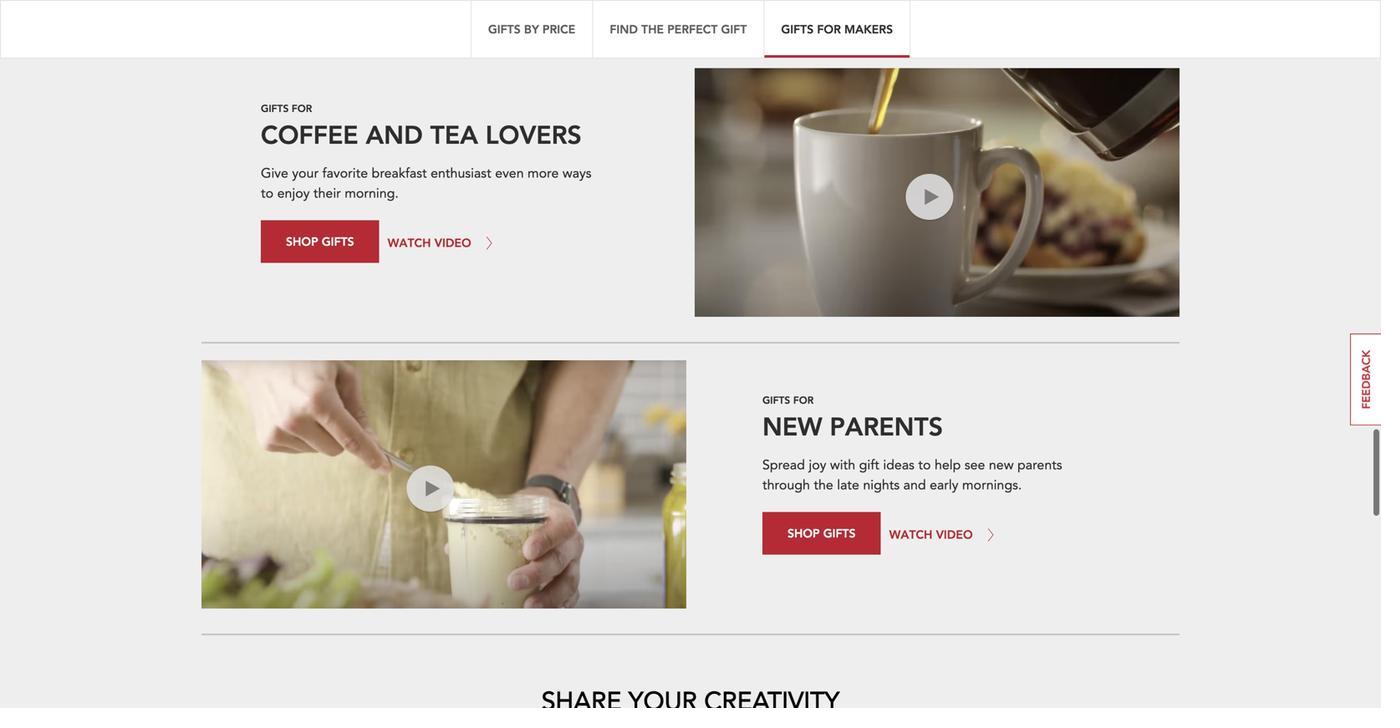 Task type: locate. For each thing, give the bounding box(es) containing it.
watch down and
[[890, 527, 933, 542]]

nights
[[864, 476, 900, 495]]

mornings.
[[963, 476, 1022, 495]]

0 vertical spatial icon
[[906, 251, 932, 269]]

by
[[524, 21, 539, 37]]

see
[[965, 456, 986, 475]]

1 horizontal spatial icon
[[906, 251, 932, 269]]

gifts by price
[[488, 21, 576, 37]]

1 horizontal spatial video
[[906, 235, 941, 254]]

for up the new
[[794, 393, 814, 407]]

0 horizontal spatial watch
[[388, 235, 431, 250]]

ideas
[[884, 456, 915, 475]]

favorite
[[322, 164, 368, 183]]

watch video link
[[388, 220, 499, 265], [890, 512, 1001, 557]]

1 vertical spatial video thumbnail. image
[[695, 68, 1180, 317]]

gifts up the coffee
[[261, 101, 289, 115]]

1 vertical spatial icon
[[407, 543, 432, 561]]

0 vertical spatial watch video link
[[388, 220, 499, 265]]

1 vertical spatial shop
[[788, 526, 820, 541]]

1 vertical spatial shop gifts
[[788, 526, 856, 541]]

0 horizontal spatial shop gifts
[[286, 234, 354, 249]]

shop gifts down their
[[286, 234, 354, 249]]

1 horizontal spatial video
[[936, 527, 973, 542]]

watch video icon
[[906, 220, 944, 269], [407, 512, 445, 561]]

1 horizontal spatial watch video icon
[[906, 220, 944, 269]]

for for coffee and tea lovers
[[292, 101, 312, 115]]

breakfast
[[372, 164, 427, 183]]

coffee
[[261, 118, 359, 150]]

0 vertical spatial watch
[[906, 220, 944, 238]]

0 vertical spatial watch video icon
[[906, 220, 944, 269]]

shop gifts
[[286, 234, 354, 249], [788, 526, 856, 541]]

joy
[[809, 456, 827, 475]]

0 horizontal spatial shop
[[286, 234, 318, 249]]

for up the coffee
[[292, 101, 312, 115]]

for inside gifts for new parents
[[794, 393, 814, 407]]

with
[[830, 456, 856, 475]]

to inside give your favorite breakfast enthusiast even more ways to enjoy their morning.
[[261, 184, 274, 203]]

1 horizontal spatial watch video link
[[890, 512, 1001, 557]]

gifts for coffee
[[261, 101, 289, 115]]

0 horizontal spatial video
[[407, 527, 442, 546]]

2 vertical spatial for
[[794, 393, 814, 407]]

0 horizontal spatial watch video link
[[388, 220, 499, 265]]

1 horizontal spatial watch
[[890, 527, 933, 542]]

watch for parents
[[890, 527, 933, 542]]

1 vertical spatial video
[[936, 527, 973, 542]]

watch video link for parents
[[890, 512, 1001, 557]]

perfect
[[668, 21, 718, 37]]

new
[[989, 456, 1014, 475]]

0 vertical spatial video thumbnail. image
[[202, 0, 687, 25]]

shop down through
[[788, 526, 820, 541]]

watch video link down give your favorite breakfast enthusiast even more ways to enjoy their morning. on the top
[[388, 220, 499, 265]]

0 vertical spatial shop gifts link
[[261, 220, 379, 263]]

1 vertical spatial watch
[[890, 527, 933, 542]]

0 vertical spatial shop
[[286, 234, 318, 249]]

shop gifts link
[[261, 220, 379, 263], [763, 512, 881, 555]]

gifts inside button
[[488, 21, 521, 37]]

0 vertical spatial watch
[[388, 235, 431, 250]]

watch
[[388, 235, 431, 250], [890, 527, 933, 542]]

video down early
[[936, 527, 973, 542]]

to
[[261, 184, 274, 203], [919, 456, 931, 475]]

1 vertical spatial to
[[919, 456, 931, 475]]

0 horizontal spatial watch video
[[388, 235, 471, 250]]

to down give at the left top
[[261, 184, 274, 203]]

for
[[818, 21, 841, 37], [292, 101, 312, 115], [794, 393, 814, 407]]

1 horizontal spatial shop gifts
[[788, 526, 856, 541]]

gifts up the new
[[763, 393, 791, 407]]

0 horizontal spatial video
[[435, 235, 471, 250]]

gifts by price button
[[471, 0, 592, 59]]

0 horizontal spatial icon
[[407, 543, 432, 561]]

1 vertical spatial shop gifts link
[[763, 512, 881, 555]]

gifts
[[488, 21, 521, 37], [782, 21, 814, 37], [261, 101, 289, 115], [322, 234, 354, 249], [763, 393, 791, 407], [824, 526, 856, 541]]

watch video down early
[[890, 527, 973, 542]]

video
[[435, 235, 471, 250], [936, 527, 973, 542]]

for inside "gifts for makers" button
[[818, 21, 841, 37]]

watch down give your favorite breakfast enthusiast even more ways to enjoy their morning. on the top
[[388, 235, 431, 250]]

enjoy
[[277, 184, 310, 203]]

1 horizontal spatial watch video
[[890, 527, 973, 542]]

2 vertical spatial video thumbnail. image
[[202, 360, 687, 609]]

their
[[314, 184, 341, 203]]

watch video icon for new parents
[[407, 512, 445, 561]]

shop gifts link down the on the right
[[763, 512, 881, 555]]

1 horizontal spatial for
[[794, 393, 814, 407]]

video for and
[[435, 235, 471, 250]]

1 horizontal spatial shop gifts link
[[763, 512, 881, 555]]

gifts inside the gifts for coffee and tea lovers
[[261, 101, 289, 115]]

icon for new parents
[[407, 543, 432, 561]]

icon
[[906, 251, 932, 269], [407, 543, 432, 561]]

shop gifts link down their
[[261, 220, 379, 263]]

find
[[610, 21, 638, 37]]

shop
[[286, 234, 318, 249], [788, 526, 820, 541]]

gifts for new
[[763, 393, 791, 407]]

0 horizontal spatial to
[[261, 184, 274, 203]]

0 vertical spatial shop gifts
[[286, 234, 354, 249]]

1 vertical spatial watch
[[407, 512, 445, 530]]

0 vertical spatial video
[[906, 235, 941, 254]]

0 vertical spatial for
[[818, 21, 841, 37]]

gifts inside gifts for new parents
[[763, 393, 791, 407]]

give your favorite breakfast enthusiast even more ways to enjoy their morning.
[[261, 164, 592, 203]]

video down give your favorite breakfast enthusiast even more ways to enjoy their morning. on the top
[[435, 235, 471, 250]]

0 vertical spatial video
[[435, 235, 471, 250]]

lovers
[[486, 118, 582, 150]]

gifts right gift
[[782, 21, 814, 37]]

shop down 'enjoy' at the top of page
[[286, 234, 318, 249]]

video for coffee and tea lovers
[[906, 235, 941, 254]]

video
[[906, 235, 941, 254], [407, 527, 442, 546]]

for left makers at right top
[[818, 21, 841, 37]]

0 vertical spatial to
[[261, 184, 274, 203]]

1 vertical spatial watch video link
[[890, 512, 1001, 557]]

watch video link down early
[[890, 512, 1001, 557]]

1 vertical spatial watch video
[[890, 527, 973, 542]]

shop gifts down the on the right
[[788, 526, 856, 541]]

0 horizontal spatial shop gifts link
[[261, 220, 379, 263]]

0 horizontal spatial watch
[[407, 512, 445, 530]]

gifts inside button
[[782, 21, 814, 37]]

late
[[837, 476, 860, 495]]

video thumbnail. image
[[202, 0, 687, 25], [695, 68, 1180, 317], [202, 360, 687, 609]]

1 horizontal spatial watch
[[906, 220, 944, 238]]

watch video down give your favorite breakfast enthusiast even more ways to enjoy their morning. on the top
[[388, 235, 471, 250]]

to up and
[[919, 456, 931, 475]]

0 horizontal spatial for
[[292, 101, 312, 115]]

for inside the gifts for coffee and tea lovers
[[292, 101, 312, 115]]

through
[[763, 476, 810, 495]]

1 vertical spatial watch video icon
[[407, 512, 445, 561]]

early
[[930, 476, 959, 495]]

1 horizontal spatial to
[[919, 456, 931, 475]]

watch
[[906, 220, 944, 238], [407, 512, 445, 530]]

heading
[[237, 686, 1145, 708]]

1 vertical spatial for
[[292, 101, 312, 115]]

0 horizontal spatial watch video icon
[[407, 512, 445, 561]]

1 vertical spatial video
[[407, 527, 442, 546]]

1 horizontal spatial shop
[[788, 526, 820, 541]]

shop gifts for coffee
[[286, 234, 354, 249]]

video for parents
[[936, 527, 973, 542]]

gifts left by
[[488, 21, 521, 37]]

watch video
[[388, 235, 471, 250], [890, 527, 973, 542]]

2 horizontal spatial for
[[818, 21, 841, 37]]

0 vertical spatial watch video
[[388, 235, 471, 250]]



Task type: vqa. For each thing, say whether or not it's contained in the screenshot.
the left "FOR"
yes



Task type: describe. For each thing, give the bounding box(es) containing it.
morning.
[[345, 184, 399, 203]]

gift
[[860, 456, 880, 475]]

site feedback image
[[1351, 334, 1382, 426]]

watch for and
[[388, 235, 431, 250]]

icon for coffee and tea lovers
[[906, 251, 932, 269]]

watch video link for and
[[388, 220, 499, 265]]

makers
[[845, 21, 893, 37]]

video for new parents
[[407, 527, 442, 546]]

video thumbnail. image for and
[[695, 68, 1180, 317]]

shop gifts for new
[[788, 526, 856, 541]]

even
[[495, 164, 524, 183]]

help
[[935, 456, 961, 475]]

watch for new parents
[[407, 512, 445, 530]]

the
[[814, 476, 834, 495]]

spread joy with gift ideas to help see new parents through the late nights and early mornings.
[[763, 456, 1063, 495]]

to inside the spread joy with gift ideas to help see new parents through the late nights and early mornings.
[[919, 456, 931, 475]]

shop gifts link for coffee
[[261, 220, 379, 263]]

spread
[[763, 456, 805, 475]]

shop for new
[[788, 526, 820, 541]]

watch video icon for coffee and tea lovers
[[906, 220, 944, 269]]

watch video for parents
[[890, 527, 973, 542]]

gifts for makers button
[[764, 0, 911, 59]]

shop gifts link for new
[[763, 512, 881, 555]]

gifts for new parents
[[763, 393, 943, 442]]

parents
[[1018, 456, 1063, 475]]

gifts for coffee and tea lovers
[[261, 101, 582, 150]]

your
[[292, 164, 319, 183]]

the
[[642, 21, 664, 37]]

price
[[543, 21, 576, 37]]

new
[[763, 410, 823, 442]]

gifts for makers
[[782, 21, 893, 37]]

gifts down late
[[824, 526, 856, 541]]

video thumbnail. image for parents
[[202, 360, 687, 609]]

and
[[904, 476, 926, 495]]

for for new parents
[[794, 393, 814, 407]]

gifts down their
[[322, 234, 354, 249]]

enthusiast
[[431, 164, 492, 183]]

and
[[366, 118, 423, 150]]

shop for coffee
[[286, 234, 318, 249]]

give
[[261, 164, 288, 183]]

more
[[528, 164, 559, 183]]

parents
[[830, 410, 943, 442]]

gifts for makers
[[782, 21, 814, 37]]

watch video for and
[[388, 235, 471, 250]]

find the perfect gift button
[[592, 0, 764, 59]]

watch for coffee and tea lovers
[[906, 220, 944, 238]]

find the perfect gift
[[610, 21, 747, 37]]

ways
[[563, 164, 592, 183]]

gifts for price
[[488, 21, 521, 37]]

tea
[[430, 118, 478, 150]]

gift
[[721, 21, 747, 37]]



